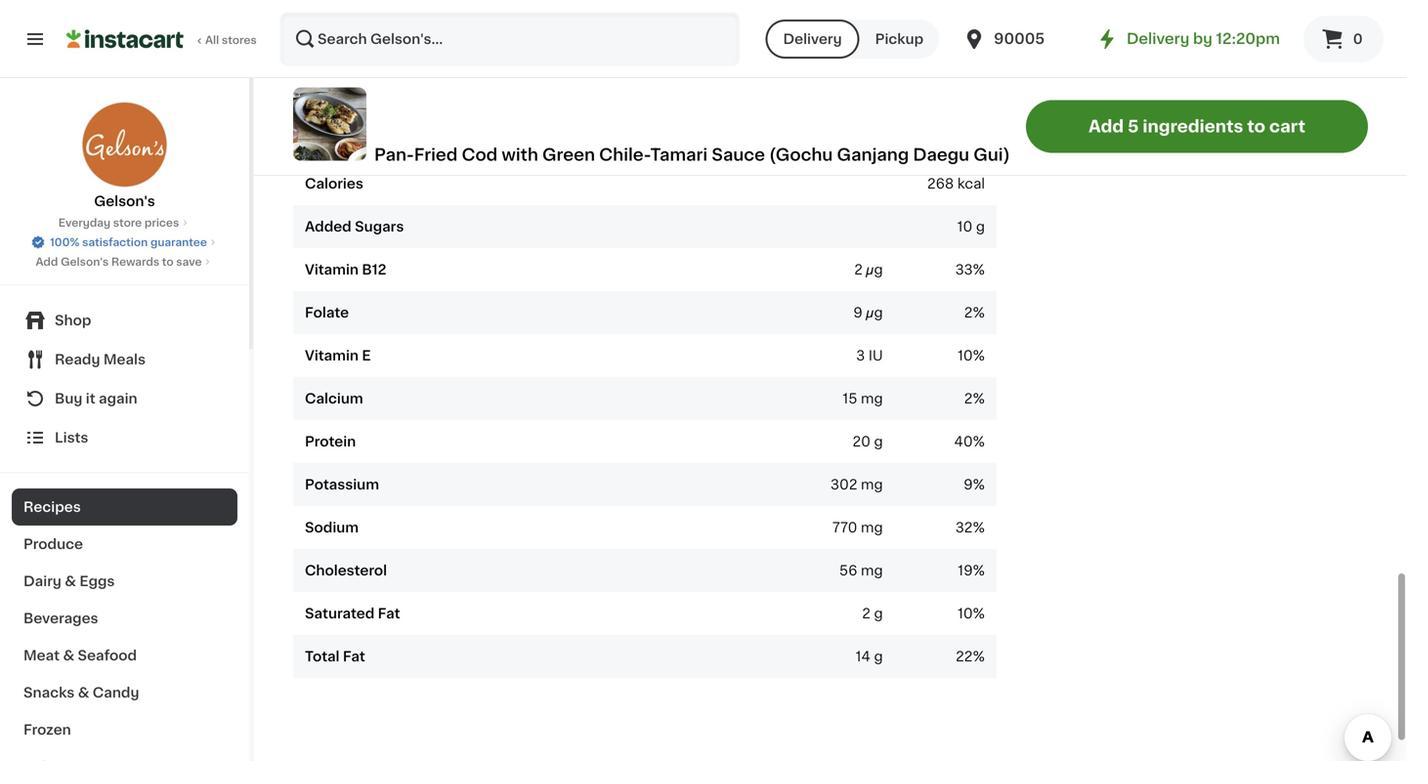 Task type: vqa. For each thing, say whether or not it's contained in the screenshot.
"Mono Saturated Fat"
yes



Task type: locate. For each thing, give the bounding box(es) containing it.
g for protein
[[874, 435, 883, 449]]

0 horizontal spatial to
[[162, 257, 174, 267]]

total
[[407, 134, 442, 148], [305, 650, 340, 664]]

prices
[[145, 217, 179, 228]]

9 up 3
[[854, 306, 863, 320]]

10 right pickup 'button'
[[958, 48, 973, 62]]

& left candy
[[78, 686, 89, 700]]

fat for saturated fat
[[378, 607, 400, 621]]

9 for 9 µg
[[854, 306, 863, 320]]

1 vertical spatial 10 %
[[958, 607, 985, 621]]

1 vitamin from the top
[[305, 263, 359, 277]]

meat
[[23, 649, 60, 663]]

total left cod at the top left
[[407, 134, 442, 148]]

2 % down 33 %
[[965, 306, 985, 320]]

1 % from the top
[[973, 134, 985, 148]]

0 vertical spatial µg
[[866, 263, 883, 277]]

5 % from the top
[[973, 392, 985, 406]]

to for ingredients
[[1248, 118, 1266, 135]]

g right 20
[[874, 435, 883, 449]]

g for added sugars
[[976, 220, 985, 234]]

it
[[86, 392, 95, 406]]

10 % down 19 %
[[958, 607, 985, 621]]

0 vertical spatial add
[[1089, 118, 1124, 135]]

1 10 g from the top
[[958, 48, 985, 62]]

delivery for delivery by 12:20pm
[[1127, 32, 1190, 46]]

32 %
[[956, 521, 985, 535]]

ready meals button
[[12, 340, 238, 379]]

vitamin for vitamin b12
[[305, 263, 359, 277]]

delivery
[[1127, 32, 1190, 46], [783, 32, 842, 46]]

0 vertical spatial 2 %
[[965, 306, 985, 320]]

mg right 302
[[861, 478, 883, 492]]

g for total fat
[[874, 650, 883, 664]]

dairy & eggs
[[23, 575, 115, 588]]

cod
[[462, 147, 498, 163]]

10 down 33
[[958, 349, 973, 363]]

vitamin
[[305, 263, 359, 277], [305, 349, 359, 363]]

& right meat
[[63, 649, 74, 663]]

% for 9 µg
[[973, 306, 985, 320]]

total down saturated fat
[[305, 650, 340, 664]]

add down the 100%
[[36, 257, 58, 267]]

10 % for g
[[958, 607, 985, 621]]

mg right 770
[[861, 521, 883, 535]]

1 10 % from the top
[[958, 349, 985, 363]]

1 vertical spatial 9
[[964, 478, 973, 492]]

5
[[1128, 118, 1139, 135]]

% for 20 g
[[973, 435, 985, 449]]

gelson's up everyday store prices link
[[94, 195, 155, 208]]

µg up iu at the top right of the page
[[866, 306, 883, 320]]

shop link
[[12, 301, 238, 340]]

10 % from the top
[[973, 607, 985, 621]]

everyday store prices link
[[58, 215, 191, 231]]

pan-
[[374, 147, 414, 163]]

9 % from the top
[[973, 564, 985, 578]]

1 horizontal spatial delivery
[[1127, 32, 1190, 46]]

sugars
[[355, 220, 404, 234]]

10 down 19
[[958, 607, 973, 621]]

delivery left pickup 'button'
[[783, 32, 842, 46]]

1 vertical spatial saturated
[[305, 607, 375, 621]]

1 vertical spatial 10 g
[[958, 220, 985, 234]]

2 up "14 g"
[[862, 607, 871, 621]]

add left 5
[[1089, 118, 1124, 135]]

stores
[[222, 35, 257, 45]]

mg for 302 mg
[[861, 478, 883, 492]]

eggs
[[80, 575, 115, 588]]

everyday
[[58, 217, 111, 228]]

3 % from the top
[[973, 306, 985, 320]]

(gochu
[[769, 147, 833, 163]]

frozen
[[23, 723, 71, 737]]

1 mg from the top
[[861, 392, 883, 406]]

0 horizontal spatial delivery
[[783, 32, 842, 46]]

delivery button
[[766, 20, 860, 59]]

lists link
[[12, 418, 238, 457]]

to inside button
[[1248, 118, 1266, 135]]

mg for 770 mg
[[861, 521, 883, 535]]

2 µg from the top
[[866, 306, 883, 320]]

g left daegu
[[874, 134, 883, 148]]

to left cart
[[1248, 118, 1266, 135]]

add gelson's rewards to save link
[[36, 254, 214, 270]]

1 vertical spatial total
[[305, 650, 340, 664]]

1 horizontal spatial to
[[1248, 118, 1266, 135]]

9 for 9 %
[[964, 478, 973, 492]]

µg for 2 µg
[[866, 263, 883, 277]]

pickup
[[875, 32, 924, 46]]

2 vertical spatial &
[[78, 686, 89, 700]]

9 down 40 %
[[964, 478, 973, 492]]

gelson's down the 100%
[[61, 257, 109, 267]]

2 mg from the top
[[861, 478, 883, 492]]

1 µg from the top
[[866, 263, 883, 277]]

0 vertical spatial 10 %
[[958, 349, 985, 363]]

0 vertical spatial &
[[65, 575, 76, 588]]

& left eggs
[[65, 575, 76, 588]]

gelson's
[[94, 195, 155, 208], [61, 257, 109, 267]]

mg
[[861, 392, 883, 406], [861, 478, 883, 492], [861, 521, 883, 535], [861, 564, 883, 578]]

carbohydrate total
[[305, 134, 442, 148]]

& for dairy
[[65, 575, 76, 588]]

delivery inside button
[[783, 32, 842, 46]]

2
[[854, 263, 863, 277], [965, 306, 973, 320], [965, 392, 973, 406], [862, 607, 871, 621]]

potassium
[[305, 478, 379, 492]]

& for snacks
[[78, 686, 89, 700]]

gelson's link
[[82, 102, 168, 211]]

1 vertical spatial add
[[36, 257, 58, 267]]

0 vertical spatial 10 g
[[958, 48, 985, 62]]

g up "14 g"
[[874, 607, 883, 621]]

add for add 5 ingredients to cart
[[1089, 118, 1124, 135]]

9
[[854, 306, 863, 320], [964, 478, 973, 492]]

4 % from the top
[[973, 349, 985, 363]]

2 2 % from the top
[[965, 392, 985, 406]]

0 horizontal spatial fat
[[343, 650, 365, 664]]

0 vertical spatial vitamin
[[305, 263, 359, 277]]

fried
[[414, 147, 458, 163]]

added
[[305, 220, 352, 234]]

4 mg from the top
[[861, 564, 883, 578]]

3 mg from the top
[[861, 521, 883, 535]]

saturated down 6
[[349, 48, 418, 62]]

2 10 % from the top
[[958, 607, 985, 621]]

0 horizontal spatial 9
[[854, 306, 863, 320]]

mg right 15
[[861, 392, 883, 406]]

cholesterol
[[305, 564, 387, 578]]

% for 302 mg
[[973, 478, 985, 492]]

protein
[[305, 435, 356, 449]]

mg right the '56'
[[861, 564, 883, 578]]

0 button
[[1304, 16, 1384, 63]]

10 g right pickup 'button'
[[958, 48, 985, 62]]

e
[[362, 349, 371, 363]]

to left save
[[162, 257, 174, 267]]

10 % for iu
[[958, 349, 985, 363]]

recipes
[[23, 500, 81, 514]]

produce
[[23, 538, 83, 551]]

shop
[[55, 314, 91, 327]]

pan-fried cod with green chile-tamari sauce (gochu ganjang daegu gui)
[[374, 147, 1010, 163]]

0 vertical spatial to
[[1248, 118, 1266, 135]]

2 10 g from the top
[[958, 220, 985, 234]]

3
[[856, 349, 865, 363]]

g down "kcal"
[[976, 220, 985, 234]]

mono
[[305, 48, 345, 62]]

add inside button
[[1089, 118, 1124, 135]]

µg up 9 µg at the right of page
[[866, 263, 883, 277]]

6
[[363, 5, 372, 19]]

10
[[958, 48, 973, 62], [958, 220, 973, 234], [958, 349, 973, 363], [958, 607, 973, 621]]

33 %
[[956, 263, 985, 277]]

14
[[856, 650, 871, 664]]

with
[[502, 147, 538, 163]]

56
[[840, 564, 858, 578]]

1 vertical spatial gelson's
[[61, 257, 109, 267]]

2 vertical spatial fat
[[343, 650, 365, 664]]

1 vertical spatial &
[[63, 649, 74, 663]]

2 up 9 µg at the right of page
[[854, 263, 863, 277]]

1 vertical spatial 2 %
[[965, 392, 985, 406]]

0 vertical spatial 9
[[854, 306, 863, 320]]

saturated up total fat
[[305, 607, 375, 621]]

vitamin left the 'b12'
[[305, 263, 359, 277]]

add
[[1089, 118, 1124, 135], [36, 257, 58, 267]]

1 horizontal spatial 9
[[964, 478, 973, 492]]

beverages link
[[12, 600, 238, 637]]

0 horizontal spatial add
[[36, 257, 58, 267]]

0 horizontal spatial total
[[305, 650, 340, 664]]

1 horizontal spatial add
[[1089, 118, 1124, 135]]

& inside 'link'
[[63, 649, 74, 663]]

Search field
[[282, 14, 738, 65]]

buy
[[55, 392, 82, 406]]

meat & seafood
[[23, 649, 137, 663]]

kcal
[[958, 177, 985, 191]]

delivery left by on the right of page
[[1127, 32, 1190, 46]]

2 down 33 %
[[965, 306, 973, 320]]

2 % for µg
[[965, 306, 985, 320]]

produce link
[[12, 526, 238, 563]]

1 vertical spatial µg
[[866, 306, 883, 320]]

22
[[956, 650, 973, 664]]

10 up 33
[[958, 220, 973, 234]]

100% satisfaction guarantee
[[50, 237, 207, 248]]

2 g
[[862, 607, 883, 621]]

11 % from the top
[[973, 650, 985, 664]]

2 vitamin from the top
[[305, 349, 359, 363]]

0 vertical spatial fat
[[422, 48, 444, 62]]

20 g
[[853, 435, 883, 449]]

6 % from the top
[[973, 435, 985, 449]]

1 horizontal spatial total
[[407, 134, 442, 148]]

1 vertical spatial fat
[[378, 607, 400, 621]]

7 % from the top
[[973, 478, 985, 492]]

10 g down "kcal"
[[958, 220, 985, 234]]

1 vertical spatial vitamin
[[305, 349, 359, 363]]

268
[[928, 177, 954, 191]]

10 % down 33 %
[[958, 349, 985, 363]]

saturated
[[349, 48, 418, 62], [305, 607, 375, 621]]

19
[[958, 564, 973, 578]]

2 % from the top
[[973, 263, 985, 277]]

90005
[[994, 32, 1045, 46]]

snacks
[[23, 686, 75, 700]]

None search field
[[280, 12, 740, 66]]

2 % up 40 %
[[965, 392, 985, 406]]

vitamin left e
[[305, 349, 359, 363]]

green
[[542, 147, 595, 163]]

g right 14
[[874, 650, 883, 664]]

1 horizontal spatial fat
[[378, 607, 400, 621]]

µg
[[866, 263, 883, 277], [866, 306, 883, 320]]

1 2 % from the top
[[965, 306, 985, 320]]

%
[[973, 134, 985, 148], [973, 263, 985, 277], [973, 306, 985, 320], [973, 349, 985, 363], [973, 392, 985, 406], [973, 435, 985, 449], [973, 478, 985, 492], [973, 521, 985, 535], [973, 564, 985, 578], [973, 607, 985, 621], [973, 650, 985, 664]]

g right pickup 'button'
[[976, 48, 985, 62]]

g
[[976, 48, 985, 62], [874, 134, 883, 148], [976, 220, 985, 234], [874, 435, 883, 449], [874, 607, 883, 621], [874, 650, 883, 664]]

saturated fat
[[305, 607, 400, 621]]

delivery by 12:20pm
[[1127, 32, 1280, 46]]

1 vertical spatial to
[[162, 257, 174, 267]]

g for saturated fat
[[874, 607, 883, 621]]

8 % from the top
[[973, 521, 985, 535]]



Task type: describe. For each thing, give the bounding box(es) containing it.
folate
[[305, 306, 349, 320]]

% for 3 iu
[[973, 349, 985, 363]]

vitamin b12
[[305, 263, 387, 277]]

beverages
[[23, 612, 98, 626]]

snacks & candy link
[[12, 674, 238, 712]]

90005 button
[[963, 12, 1080, 66]]

rewards
[[111, 257, 159, 267]]

service type group
[[766, 20, 939, 59]]

delivery for delivery
[[783, 32, 842, 46]]

tamari
[[650, 147, 708, 163]]

instacart logo image
[[66, 27, 184, 51]]

& for meat
[[63, 649, 74, 663]]

100% satisfaction guarantee button
[[30, 231, 219, 250]]

b12
[[362, 263, 387, 277]]

2 µg
[[854, 263, 883, 277]]

calories
[[305, 177, 363, 191]]

9 %
[[964, 478, 985, 492]]

mg for 56 mg
[[861, 564, 883, 578]]

satisfaction
[[82, 237, 148, 248]]

recipes link
[[12, 489, 238, 526]]

vitamin e
[[305, 349, 371, 363]]

fat for total fat
[[343, 650, 365, 664]]

ready meals
[[55, 353, 146, 367]]

770 mg
[[833, 521, 883, 535]]

% for 770 mg
[[973, 521, 985, 535]]

10 g for mono saturated fat
[[958, 48, 985, 62]]

mono saturated fat
[[305, 48, 444, 62]]

268 kcal
[[928, 177, 985, 191]]

chile-
[[599, 147, 650, 163]]

buy it again
[[55, 392, 137, 406]]

0 vertical spatial total
[[407, 134, 442, 148]]

calcium
[[305, 392, 363, 406]]

total fat
[[305, 650, 365, 664]]

omega-
[[305, 5, 363, 19]]

56 mg
[[840, 564, 883, 578]]

add for add gelson's rewards to save
[[36, 257, 58, 267]]

mg for 15 mg
[[861, 392, 883, 406]]

all
[[205, 35, 219, 45]]

% for 56 mg
[[973, 564, 985, 578]]

all stores
[[205, 35, 257, 45]]

100%
[[50, 237, 80, 248]]

ganjang
[[837, 147, 909, 163]]

everyday store prices
[[58, 217, 179, 228]]

% for 15 mg
[[973, 392, 985, 406]]

pickup button
[[860, 20, 939, 59]]

g for mono saturated fat
[[976, 48, 985, 62]]

14 g
[[856, 650, 883, 664]]

meat & seafood link
[[12, 637, 238, 674]]

carbohydrate
[[305, 134, 404, 148]]

10 g for added sugars
[[958, 220, 985, 234]]

gelson's logo image
[[82, 102, 168, 188]]

40
[[955, 435, 973, 449]]

add gelson's rewards to save
[[36, 257, 202, 267]]

by
[[1193, 32, 1213, 46]]

cart
[[1270, 118, 1306, 135]]

302
[[831, 478, 858, 492]]

candy
[[93, 686, 139, 700]]

gui)
[[974, 147, 1010, 163]]

dairy
[[23, 575, 61, 588]]

0
[[1353, 32, 1363, 46]]

ready
[[55, 353, 100, 367]]

% for 14 g
[[973, 650, 985, 664]]

added sugars
[[305, 220, 404, 234]]

add 5 ingredients to cart button
[[1026, 100, 1368, 153]]

delivery by 12:20pm link
[[1096, 27, 1280, 51]]

add 5 ingredients to cart
[[1089, 118, 1306, 135]]

15
[[843, 392, 858, 406]]

ready meals link
[[12, 340, 238, 379]]

2 horizontal spatial fat
[[422, 48, 444, 62]]

vitamin for vitamin e
[[305, 349, 359, 363]]

frozen link
[[12, 712, 238, 749]]

3 iu
[[856, 349, 883, 363]]

33
[[956, 263, 973, 277]]

snacks & candy
[[23, 686, 139, 700]]

12:20pm
[[1216, 32, 1280, 46]]

20
[[853, 435, 871, 449]]

0 vertical spatial gelson's
[[94, 195, 155, 208]]

2 up 40 %
[[965, 392, 973, 406]]

dairy & eggs link
[[12, 563, 238, 600]]

iu
[[869, 349, 883, 363]]

2 % for mg
[[965, 392, 985, 406]]

ingredients
[[1143, 118, 1244, 135]]

µg for 9 µg
[[866, 306, 883, 320]]

0 vertical spatial saturated
[[349, 48, 418, 62]]

store
[[113, 217, 142, 228]]

% for 2 µg
[[973, 263, 985, 277]]

% for 2 g
[[973, 607, 985, 621]]

save
[[176, 257, 202, 267]]

22 %
[[956, 650, 985, 664]]

sauce
[[712, 147, 765, 163]]

daegu
[[913, 147, 970, 163]]

302 mg
[[831, 478, 883, 492]]

meals
[[103, 353, 146, 367]]

to for rewards
[[162, 257, 174, 267]]

15 mg
[[843, 392, 883, 406]]

770
[[833, 521, 858, 535]]



